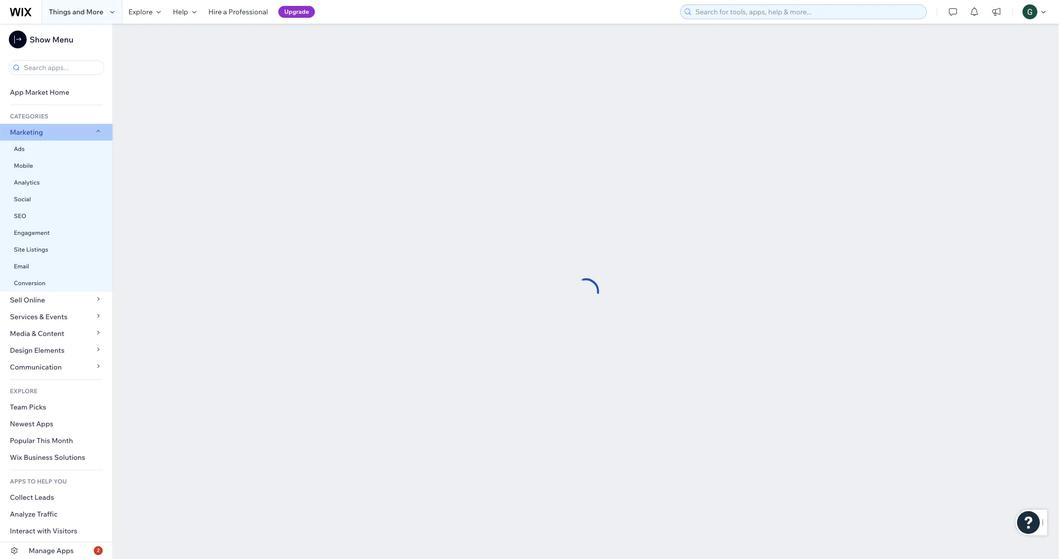 Task type: vqa. For each thing, say whether or not it's contained in the screenshot.
Sidebar element
yes



Task type: describe. For each thing, give the bounding box(es) containing it.
marketing link
[[0, 124, 113, 141]]

seo
[[14, 212, 26, 220]]

social
[[14, 196, 31, 203]]

listings
[[26, 246, 48, 253]]

communication link
[[0, 359, 113, 376]]

leads
[[35, 493, 54, 502]]

things
[[49, 7, 71, 16]]

and
[[72, 7, 85, 16]]

analytics link
[[0, 174, 113, 191]]

collect
[[10, 493, 33, 502]]

wix business solutions link
[[0, 449, 113, 466]]

popular this month link
[[0, 433, 113, 449]]

Search for tools, apps, help & more... field
[[693, 5, 924, 19]]

ads link
[[0, 141, 113, 158]]

interact with visitors
[[10, 527, 77, 536]]

& for events
[[39, 313, 44, 321]]

& for content
[[32, 329, 36, 338]]

interact
[[10, 527, 35, 536]]

analyze traffic
[[10, 510, 58, 519]]

help button
[[167, 0, 203, 24]]

home
[[50, 88, 69, 97]]

newest apps
[[10, 420, 53, 429]]

help
[[173, 7, 188, 16]]

marketing
[[10, 128, 43, 137]]

collect leads link
[[0, 489, 113, 506]]

conversion link
[[0, 275, 113, 292]]

app
[[10, 88, 24, 97]]

traffic
[[37, 510, 58, 519]]

site listings link
[[0, 241, 113, 258]]

apps for newest apps
[[36, 420, 53, 429]]

with
[[37, 527, 51, 536]]

media & content
[[10, 329, 64, 338]]

to
[[27, 478, 36, 485]]

email link
[[0, 258, 113, 275]]

social link
[[0, 191, 113, 208]]

newest apps link
[[0, 416, 113, 433]]

app market home link
[[0, 84, 113, 101]]

sell
[[10, 296, 22, 305]]

categories
[[10, 113, 48, 120]]

sidebar element
[[0, 24, 113, 559]]

a
[[223, 7, 227, 16]]

engagement link
[[0, 225, 113, 241]]

wix
[[10, 453, 22, 462]]

content
[[38, 329, 64, 338]]

explore
[[129, 7, 153, 16]]

2
[[97, 548, 100, 554]]

conversion
[[14, 279, 46, 287]]

show menu button
[[9, 31, 73, 48]]

email
[[14, 263, 29, 270]]

online
[[24, 296, 45, 305]]

apps
[[10, 478, 26, 485]]

ads
[[14, 145, 25, 153]]



Task type: locate. For each thing, give the bounding box(es) containing it.
media
[[10, 329, 30, 338]]

things and more
[[49, 7, 103, 16]]

you
[[54, 478, 67, 485]]

mobile
[[14, 162, 33, 169]]

visitors
[[53, 527, 77, 536]]

this
[[37, 437, 50, 445]]

month
[[52, 437, 73, 445]]

explore
[[10, 388, 37, 395]]

& right media
[[32, 329, 36, 338]]

site
[[14, 246, 25, 253]]

Search apps... field
[[21, 61, 101, 75]]

engagement
[[14, 229, 50, 237]]

0 horizontal spatial apps
[[36, 420, 53, 429]]

picks
[[29, 403, 46, 412]]

market
[[25, 88, 48, 97]]

apps
[[36, 420, 53, 429], [57, 547, 74, 556]]

team
[[10, 403, 27, 412]]

hire a professional link
[[203, 0, 274, 24]]

1 vertical spatial apps
[[57, 547, 74, 556]]

professional
[[229, 7, 268, 16]]

services & events link
[[0, 309, 113, 325]]

help
[[37, 478, 52, 485]]

business
[[24, 453, 53, 462]]

show menu
[[30, 35, 73, 44]]

analyze
[[10, 510, 36, 519]]

sell online link
[[0, 292, 113, 309]]

hire a professional
[[208, 7, 268, 16]]

solutions
[[54, 453, 85, 462]]

0 vertical spatial apps
[[36, 420, 53, 429]]

mobile link
[[0, 158, 113, 174]]

menu
[[52, 35, 73, 44]]

media & content link
[[0, 325, 113, 342]]

interact with visitors link
[[0, 523, 113, 540]]

collect leads
[[10, 493, 54, 502]]

manage apps
[[29, 547, 74, 556]]

wix business solutions
[[10, 453, 85, 462]]

newest
[[10, 420, 35, 429]]

0 vertical spatial &
[[39, 313, 44, 321]]

0 horizontal spatial &
[[32, 329, 36, 338]]

more
[[86, 7, 103, 16]]

apps up this
[[36, 420, 53, 429]]

team picks link
[[0, 399, 113, 416]]

apps to help you
[[10, 478, 67, 485]]

apps down visitors
[[57, 547, 74, 556]]

analytics
[[14, 179, 40, 186]]

1 horizontal spatial &
[[39, 313, 44, 321]]

design
[[10, 346, 33, 355]]

design elements link
[[0, 342, 113, 359]]

design elements
[[10, 346, 65, 355]]

show
[[30, 35, 51, 44]]

hire
[[208, 7, 222, 16]]

popular
[[10, 437, 35, 445]]

services & events
[[10, 313, 68, 321]]

app market home
[[10, 88, 69, 97]]

services
[[10, 313, 38, 321]]

team picks
[[10, 403, 46, 412]]

1 horizontal spatial apps
[[57, 547, 74, 556]]

upgrade
[[284, 8, 309, 15]]

analyze traffic link
[[0, 506, 113, 523]]

&
[[39, 313, 44, 321], [32, 329, 36, 338]]

apps inside newest apps link
[[36, 420, 53, 429]]

communication
[[10, 363, 63, 372]]

& inside 'link'
[[32, 329, 36, 338]]

manage
[[29, 547, 55, 556]]

1 vertical spatial &
[[32, 329, 36, 338]]

events
[[45, 313, 68, 321]]

apps for manage apps
[[57, 547, 74, 556]]

upgrade button
[[278, 6, 315, 18]]

popular this month
[[10, 437, 73, 445]]

site listings
[[14, 246, 48, 253]]

seo link
[[0, 208, 113, 225]]

& left events
[[39, 313, 44, 321]]

sell online
[[10, 296, 45, 305]]

elements
[[34, 346, 65, 355]]



